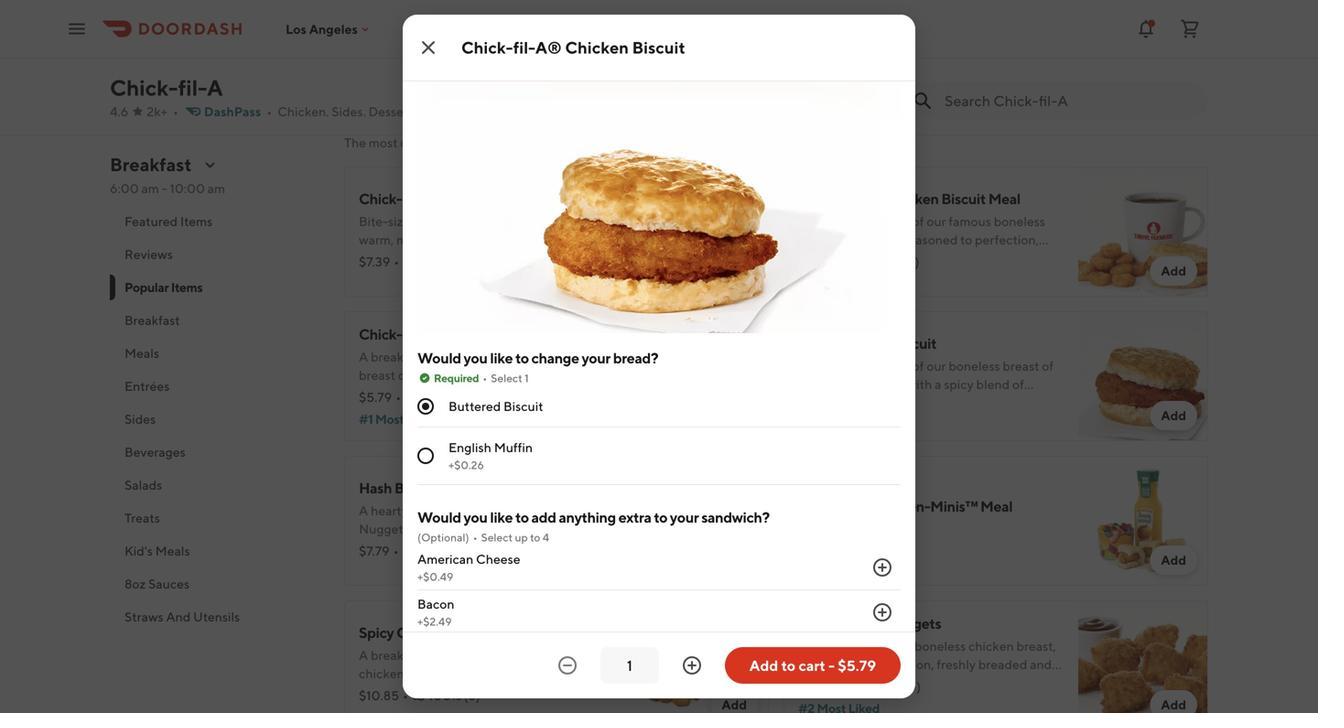 Task type: describe. For each thing, give the bounding box(es) containing it.
los angeles
[[286, 21, 358, 36]]

utensils
[[193, 609, 240, 625]]

would you like to change your bread?
[[418, 349, 659, 367]]

order for 1/11/24
[[629, 1, 659, 14]]

sandwich?
[[702, 509, 770, 526]]

• right $10.49
[[842, 254, 848, 269]]

boneless inside a breakfast portion of our famous boneless breast of chicken, seasoned to perfection, hand-breaded, pressure cooked in 100% refined peanut oil and served on a buttermilk biscuit baked fresh at each restaurant.
[[613, 0, 665, 15]]

your inside would you like to change your bread? group
[[582, 349, 611, 367]]

dashpass
[[204, 104, 261, 119]]

that
[[484, 232, 508, 247]]

• inside would you like to change your bread? group
[[483, 372, 487, 385]]

warm,
[[359, 232, 394, 247]]

• right $10.85
[[403, 688, 408, 703]]

would for would you like to add anything extra to your sandwich? (optional) • select up to 4
[[418, 509, 461, 526]]

seasoned inside chick-fil-a® nuggets bite-sized pieces of boneless chicken breast, seasoned to perfection, freshly breaded and pressure cooked in 100% refined peanut oil. available with choice of dipping sauce.
[[799, 657, 853, 672]]

kid's
[[125, 544, 153, 559]]

of right pieces at the bottom right of page
[[900, 639, 912, 654]]

would you like to add anything extra to your sandwich? (optional) • select up to 4
[[418, 509, 770, 544]]

a® up required
[[421, 326, 443, 343]]

close chick-fil-a® chicken biscuit image
[[418, 37, 440, 59]]

100% (10)
[[863, 679, 921, 694]]

100% inside chick-fil-a® nuggets bite-sized pieces of boneless chicken breast, seasoned to perfection, freshly breaded and pressure cooked in 100% refined peanut oil. available with choice of dipping sauce.
[[910, 675, 943, 690]]

meals inside "button"
[[125, 346, 159, 361]]

• up served at the top
[[857, 1, 862, 14]]

• doordash order for 1/8/24
[[857, 1, 946, 14]]

of right "choice"
[[924, 694, 936, 709]]

pieces
[[860, 639, 898, 654]]

(10) for 80% (10)
[[897, 254, 920, 269]]

like for add
[[490, 509, 513, 526]]

featured items
[[125, 214, 213, 229]]

portion
[[487, 0, 529, 15]]

a for chick-fil-a chick-n-minis™ meal
[[860, 498, 871, 515]]

of left 5
[[369, 41, 379, 54]]

71% (14)
[[421, 390, 467, 405]]

spread.
[[474, 250, 516, 266]]

chick- up yeast
[[421, 214, 461, 229]]

spicy chicken biscuit meal image
[[639, 601, 769, 713]]

spicy for spicy chicken biscuit
[[799, 335, 834, 352]]

you for add
[[464, 509, 488, 526]]

chicken down bacon
[[397, 624, 450, 641]]

a® up 80% on the top of the page
[[860, 190, 883, 207]]

to inside button
[[782, 657, 796, 674]]

fil- inside chick-fil-a® nuggets bite-sized pieces of boneless chicken breast, seasoned to perfection, freshly breaded and pressure cooked in 100% refined peanut oil. available with choice of dipping sauce.
[[842, 615, 860, 632]]

to right "extra"
[[654, 509, 668, 526]]

popular for popular items
[[125, 280, 169, 295]]

0 vertical spatial meal
[[989, 190, 1021, 207]]

up
[[515, 531, 528, 544]]

beverages
[[125, 445, 186, 460]]

a inside a breakfast portion of our famous boneless breast of chicken, seasoned to perfection, hand-breaded, pressure cooked in 100% refined peanut oil and served on a buttermilk biscuit baked fresh at each restaurant.
[[418, 0, 427, 15]]

buttered biscuit
[[449, 399, 544, 414]]

featured items button
[[110, 205, 322, 238]]

• right 2k+ at the top left of the page
[[173, 104, 178, 119]]

71%
[[421, 390, 443, 405]]

chick-fil-a® chicken biscuit image
[[639, 311, 769, 441]]

6:00 am - 10:00 am
[[110, 181, 225, 196]]

0 horizontal spatial increase quantity by 1 image
[[681, 655, 703, 677]]

(14)
[[445, 390, 467, 405]]

entrées button
[[110, 370, 322, 403]]

hand-
[[484, 18, 519, 33]]

to left '4'
[[530, 531, 541, 544]]

1 am from the left
[[141, 181, 159, 196]]

$5.79 •
[[359, 390, 401, 405]]

required
[[434, 372, 479, 385]]

would for would you like to change your bread?
[[418, 349, 461, 367]]

your inside would you like to add anything extra to your sandwich? (optional) • select up to 4
[[670, 509, 699, 526]]

add to cart - $5.79
[[750, 657, 877, 674]]

oil.
[[1034, 675, 1051, 690]]

3 • doordash order from the left
[[1146, 1, 1236, 14]]

famous
[[568, 0, 611, 15]]

chicken,
[[721, 0, 770, 15]]

scramble
[[439, 479, 500, 497]]

on
[[418, 36, 432, 51]]

sauce.
[[986, 694, 1022, 709]]

chick- inside chick-fil-a® nuggets bite-sized pieces of boneless chicken breast, seasoned to perfection, freshly breaded and pressure cooked in 100% refined peanut oil. available with choice of dipping sauce.
[[799, 615, 842, 632]]

none radio inside would you like to change your bread? group
[[418, 448, 434, 464]]

are
[[511, 232, 529, 247]]

bread?
[[613, 349, 659, 367]]

chick-fil-a chick-n-minis™ meal image
[[1079, 456, 1209, 586]]

american
[[418, 552, 474, 567]]

chicken.
[[278, 104, 329, 119]]

select inside would you like to add anything extra to your sandwich? (optional) • select up to 4
[[481, 531, 513, 544]]

0 vertical spatial breakfast
[[110, 154, 192, 175]]

rolls
[[458, 232, 482, 247]]

80% (10)
[[868, 254, 920, 269]]

to inside a breakfast portion of our famous boneless breast of chicken, seasoned to perfection, hand-breaded, pressure cooked in 100% refined peanut oil and served on a buttermilk biscuit baked fresh at each restaurant.
[[830, 0, 842, 15]]

cart
[[799, 657, 826, 674]]

6:00
[[110, 181, 139, 196]]

perfection, inside a breakfast portion of our famous boneless breast of chicken, seasoned to perfection, hand-breaded, pressure cooked in 100% refined peanut oil and served on a buttermilk biscuit baked fresh at each restaurant.
[[418, 18, 482, 33]]

81%
[[419, 544, 441, 559]]

chick-fil-a® chicken biscuit meal
[[799, 190, 1021, 207]]

store
[[665, 135, 694, 150]]

add for chick-fil-a chick-n-minis™
[[722, 263, 747, 278]]

add button for chick-fil-a chick-n-minis™ meal
[[1151, 546, 1198, 575]]

nuggets inside chick-fil-a® nuggets bite-sized pieces of boneless chicken breast, seasoned to perfection, freshly breaded and pressure cooked in 100% refined peanut oil. available with choice of dipping sauce.
[[885, 615, 942, 632]]

80%
[[868, 254, 895, 269]]

chick-fil-a
[[110, 75, 223, 101]]

n- for meal
[[916, 498, 931, 515]]

• right $7.39
[[394, 254, 399, 269]]

• up notification bell icon
[[1146, 1, 1151, 14]]

• right the 'our'
[[569, 1, 574, 14]]

chick-fil-a chick-n-minis™ image
[[639, 167, 769, 297]]

(11)
[[444, 544, 463, 559]]

add for chick-fil-a® chicken biscuit meal
[[1162, 263, 1187, 278]]

most
[[369, 135, 398, 150]]

chicken inside dialog
[[565, 38, 629, 57]]

decrease quantity by 1 image
[[557, 655, 579, 677]]

• select 1
[[483, 372, 529, 385]]

• doordash order for 1/11/24
[[569, 1, 659, 14]]

breakfast inside button
[[125, 313, 180, 328]]

most
[[375, 412, 404, 427]]

notification bell image
[[1136, 18, 1158, 40]]

100% down pieces at the bottom right of page
[[863, 679, 896, 694]]

commonly
[[400, 135, 461, 150]]

straws and utensils button
[[110, 601, 322, 634]]

boneless inside chick-fil-a® nuggets bite-sized pieces of boneless chicken breast, seasoned to perfection, freshly breaded and pressure cooked in 100% refined peanut oil. available with choice of dipping sauce.
[[915, 639, 966, 654]]

$10.49 •
[[799, 254, 848, 269]]

you for change
[[464, 349, 488, 367]]

from
[[611, 135, 638, 150]]

salads
[[125, 478, 162, 493]]

restaurant.
[[665, 36, 732, 51]]

• up "#1 most liked"
[[396, 390, 401, 405]]

minis™ for chick-fil-a chick-n-minis™ bite-sized chick-fil-a® nuggets nestled in warm, mini yeast rolls that are lightly brushed with a honey butter spread.
[[491, 190, 539, 207]]

sauces
[[148, 576, 190, 592]]

chicken down 80% on the top of the page
[[836, 335, 890, 352]]

this
[[641, 135, 662, 150]]

and inside chick-fil-a® nuggets bite-sized pieces of boneless chicken breast, seasoned to perfection, freshly breaded and pressure cooked in 100% refined peanut oil. available with choice of dipping sauce.
[[1030, 657, 1052, 672]]

2k+
[[147, 104, 168, 119]]

hash brown scramble burrito
[[359, 479, 548, 497]]

add for spicy chicken biscuit meal
[[722, 697, 747, 712]]

spicy chicken biscuit
[[799, 335, 937, 352]]

available
[[799, 694, 853, 709]]

in inside chick-fil-a® nuggets bite-sized pieces of boneless chicken breast, seasoned to perfection, freshly breaded and pressure cooked in 100% refined peanut oil. available with choice of dipping sauce.
[[897, 675, 907, 690]]

1/11/24
[[532, 1, 568, 14]]

biscuit
[[508, 36, 547, 51]]

0 items, open order cart image
[[1180, 18, 1201, 40]]

chick- up $5.79 • at bottom left
[[359, 326, 403, 343]]

#1 most liked
[[359, 412, 438, 427]]

1 vertical spatial meal
[[981, 498, 1013, 515]]

the
[[344, 135, 366, 150]]

81% (11)
[[419, 544, 463, 559]]

chicken up '80% (10)'
[[885, 190, 939, 207]]

of right breast
[[707, 0, 718, 15]]

peanut inside a breakfast portion of our famous boneless breast of chicken, seasoned to perfection, hand-breaded, pressure cooked in 100% refined peanut oil and served on a buttermilk biscuit baked fresh at each restaurant.
[[765, 18, 806, 33]]

hash brown scramble burrito image
[[639, 456, 769, 586]]

add to cart - $5.79 button
[[725, 647, 901, 684]]

10:00
[[170, 181, 205, 196]]

8oz sauces
[[125, 576, 190, 592]]

chick- up warm,
[[359, 190, 403, 207]]

like for change
[[490, 349, 513, 367]]

breaded,
[[519, 18, 571, 33]]

add
[[532, 509, 556, 526]]

$5.79 inside button
[[838, 657, 877, 674]]

minis™ for chick-fil-a chick-n-minis™ meal
[[931, 498, 978, 515]]

a breakfast portion of our famous boneless breast of chicken, seasoned to perfection, hand-breaded, pressure cooked in 100% refined peanut oil and served on a buttermilk biscuit baked fresh at each restaurant.
[[418, 0, 889, 51]]

nestled
[[553, 214, 597, 229]]

freshly
[[937, 657, 976, 672]]

seasoned inside a breakfast portion of our famous boneless breast of chicken, seasoned to perfection, hand-breaded, pressure cooked in 100% refined peanut oil and served on a buttermilk biscuit baked fresh at each restaurant.
[[772, 0, 827, 15]]

add for spicy chicken biscuit
[[1162, 408, 1187, 423]]

Item Search search field
[[945, 91, 1194, 111]]

cooked inside a breakfast portion of our famous boneless breast of chicken, seasoned to perfection, hand-breaded, pressure cooked in 100% refined peanut oil and served on a buttermilk biscuit baked fresh at each restaurant.
[[626, 18, 669, 33]]

treats button
[[110, 502, 322, 535]]

oil
[[809, 18, 823, 33]]

chick-fil-a® chicken biscuit inside dialog
[[462, 38, 686, 57]]

butter
[[435, 250, 471, 266]]

los angeles button
[[286, 21, 373, 36]]

of left the 'our'
[[532, 0, 544, 15]]



Task type: vqa. For each thing, say whether or not it's contained in the screenshot.
with inside the CHICK-FIL-A® NUGGETS BITE-SIZED PIECES OF BONELESS CHICKEN BREAST, SEASONED TO PERFECTION, FRESHLY BREADED AND PRESSURE COOKED IN 100% REFINED PEANUT OIL. AVAILABLE WITH CHOICE OF DIPPING SAUCE.
yes



Task type: locate. For each thing, give the bounding box(es) containing it.
0 vertical spatial in
[[672, 18, 683, 33]]

items inside popular items the most commonly ordered items and dishes from this store
[[417, 108, 467, 132]]

cooked inside chick-fil-a® nuggets bite-sized pieces of boneless chicken breast, seasoned to perfection, freshly breaded and pressure cooked in 100% refined peanut oil. available with choice of dipping sauce.
[[851, 675, 894, 690]]

1 order from the left
[[629, 1, 659, 14]]

fil-
[[513, 38, 536, 57], [178, 75, 207, 101], [403, 190, 421, 207], [842, 190, 860, 207], [461, 214, 477, 229], [403, 326, 421, 343], [842, 498, 860, 515], [842, 615, 860, 632]]

1 vertical spatial seasoned
[[799, 657, 853, 672]]

breaded
[[979, 657, 1028, 672]]

• left chicken.
[[267, 104, 272, 119]]

0 horizontal spatial am
[[141, 181, 159, 196]]

2 horizontal spatial order
[[1206, 1, 1236, 14]]

you up required
[[464, 349, 488, 367]]

a for chick-fil-a chick-n-minis™ bite-sized chick-fil-a® nuggets nestled in warm, mini yeast rolls that are lightly brushed with a honey butter spread.
[[421, 190, 431, 207]]

1 horizontal spatial refined
[[945, 675, 987, 690]]

like inside would you like to add anything extra to your sandwich? (optional) • select up to 4
[[490, 509, 513, 526]]

8oz
[[125, 576, 146, 592]]

treats
[[125, 511, 160, 526]]

like up • select 1
[[490, 349, 513, 367]]

1 you from the top
[[464, 349, 488, 367]]

0 horizontal spatial nuggets
[[500, 214, 551, 229]]

0 vertical spatial peanut
[[765, 18, 806, 33]]

anything
[[559, 509, 616, 526]]

1 vertical spatial select
[[481, 531, 513, 544]]

a® inside chick-fil-a® nuggets bite-sized pieces of boneless chicken breast, seasoned to perfection, freshly breaded and pressure cooked in 100% refined peanut oil. available with choice of dipping sauce.
[[860, 615, 883, 632]]

biscuit inside would you like to change your bread? group
[[504, 399, 544, 414]]

add button for spicy chicken biscuit meal
[[711, 690, 758, 713]]

1 horizontal spatial nuggets
[[885, 615, 942, 632]]

(8)
[[464, 688, 480, 703]]

a® up pieces at the bottom right of page
[[860, 615, 883, 632]]

nuggets up pieces at the bottom right of page
[[885, 615, 942, 632]]

2k+ •
[[147, 104, 178, 119]]

in inside chick-fil-a chick-n-minis™ bite-sized chick-fil-a® nuggets nestled in warm, mini yeast rolls that are lightly brushed with a honey butter spread.
[[599, 214, 610, 229]]

sized inside chick-fil-a® nuggets bite-sized pieces of boneless chicken breast, seasoned to perfection, freshly breaded and pressure cooked in 100% refined peanut oil. available with choice of dipping sauce.
[[828, 639, 858, 654]]

with left "choice"
[[855, 694, 880, 709]]

0 horizontal spatial in
[[599, 214, 610, 229]]

bite-
[[359, 214, 388, 229], [799, 639, 828, 654]]

2 horizontal spatial and
[[1030, 657, 1052, 672]]

doordash up served at the top
[[864, 1, 914, 14]]

1 vertical spatial -
[[829, 657, 835, 674]]

0 vertical spatial minis™
[[491, 190, 539, 207]]

bite- up warm,
[[359, 214, 388, 229]]

n- inside chick-fil-a chick-n-minis™ bite-sized chick-fil-a® nuggets nestled in warm, mini yeast rolls that are lightly brushed with a honey butter spread.
[[477, 190, 491, 207]]

and up oil.
[[1030, 657, 1052, 672]]

1 would from the top
[[418, 349, 461, 367]]

a inside chick-fil-a chick-n-minis™ bite-sized chick-fil-a® nuggets nestled in warm, mini yeast rolls that are lightly brushed with a honey butter spread.
[[421, 190, 431, 207]]

1 like from the top
[[490, 349, 513, 367]]

items for popular items
[[171, 280, 203, 295]]

a® down breaded,
[[536, 38, 562, 57]]

1 vertical spatial boneless
[[915, 639, 966, 654]]

1 horizontal spatial sized
[[828, 639, 858, 654]]

reviews
[[125, 247, 173, 262]]

1 horizontal spatial increase quantity by 1 image
[[872, 602, 894, 624]]

1 vertical spatial like
[[490, 509, 513, 526]]

add button for chick-fil-a® nuggets
[[1151, 690, 1198, 713]]

baked
[[549, 36, 585, 51]]

breakfast
[[110, 154, 192, 175], [125, 313, 180, 328]]

chick- down hand-
[[462, 38, 513, 57]]

salads button
[[110, 469, 322, 502]]

(10) for 100% (10)
[[898, 679, 921, 694]]

chick-fil-a® chicken biscuit meal image
[[1079, 167, 1209, 297]]

am right 10:00
[[208, 181, 225, 196]]

a® up that at top
[[477, 214, 498, 229]]

0 horizontal spatial a
[[387, 250, 394, 266]]

0 horizontal spatial n-
[[477, 190, 491, 207]]

1 vertical spatial your
[[670, 509, 699, 526]]

and inside a breakfast portion of our famous boneless breast of chicken, seasoned to perfection, hand-breaded, pressure cooked in 100% refined peanut oil and served on a buttermilk biscuit baked fresh at each restaurant.
[[826, 18, 848, 33]]

1 vertical spatial meals
[[155, 544, 190, 559]]

with inside chick-fil-a® nuggets bite-sized pieces of boneless chicken breast, seasoned to perfection, freshly breaded and pressure cooked in 100% refined peanut oil. available with choice of dipping sauce.
[[855, 694, 880, 709]]

a for chick-fil-a
[[207, 75, 223, 101]]

to inside chick-fil-a® nuggets bite-sized pieces of boneless chicken breast, seasoned to perfection, freshly breaded and pressure cooked in 100% refined peanut oil. available with choice of dipping sauce.
[[856, 657, 868, 672]]

order for 1/8/24
[[916, 1, 946, 14]]

select left 1 at the left
[[491, 372, 523, 385]]

$7.39 •
[[359, 254, 399, 269]]

a right on
[[435, 36, 442, 51]]

2 vertical spatial meal
[[500, 624, 532, 641]]

0 horizontal spatial popular
[[125, 280, 169, 295]]

chick- up the rolls
[[434, 190, 477, 207]]

• right required
[[483, 372, 487, 385]]

1 horizontal spatial • doordash order
[[857, 1, 946, 14]]

refined inside a breakfast portion of our famous boneless breast of chicken, seasoned to perfection, hand-breaded, pressure cooked in 100% refined peanut oil and served on a buttermilk biscuit baked fresh at each restaurant.
[[721, 18, 762, 33]]

0 horizontal spatial • doordash order
[[569, 1, 659, 14]]

0 horizontal spatial your
[[582, 349, 611, 367]]

2 like from the top
[[490, 509, 513, 526]]

0 horizontal spatial peanut
[[765, 18, 806, 33]]

1 horizontal spatial boneless
[[915, 639, 966, 654]]

chicken
[[969, 639, 1014, 654]]

increase quantity by 1 image
[[872, 557, 894, 579]]

items for featured items
[[180, 214, 213, 229]]

(10)
[[897, 254, 920, 269], [898, 679, 921, 694]]

american cheese +$0.49
[[418, 552, 521, 583]]

of 5 stars
[[369, 41, 412, 54]]

refined down chicken, in the top of the page
[[721, 18, 762, 33]]

pressure inside a breakfast portion of our famous boneless breast of chicken, seasoned to perfection, hand-breaded, pressure cooked in 100% refined peanut oil and served on a buttermilk biscuit baked fresh at each restaurant.
[[574, 18, 624, 33]]

in down breast
[[672, 18, 683, 33]]

#1
[[359, 412, 373, 427]]

and right 'items'
[[547, 135, 569, 150]]

2 horizontal spatial doordash
[[1153, 1, 1204, 14]]

chick-fil-a® chicken biscuit
[[462, 38, 686, 57], [359, 326, 547, 343]]

popular inside popular items the most commonly ordered items and dishes from this store
[[344, 108, 414, 132]]

items for popular items the most commonly ordered items and dishes from this store
[[417, 108, 467, 132]]

1 vertical spatial perfection,
[[871, 657, 935, 672]]

1 vertical spatial pressure
[[799, 675, 848, 690]]

select inside would you like to change your bread? group
[[491, 372, 523, 385]]

add button for chick-fil-a chick-n-minis™
[[711, 256, 758, 286]]

english
[[449, 440, 492, 455]]

spicy for spicy chicken biscuit meal
[[359, 624, 394, 641]]

refined
[[721, 18, 762, 33], [945, 675, 987, 690]]

a inside chick-fil-a chick-n-minis™ bite-sized chick-fil-a® nuggets nestled in warm, mini yeast rolls that are lightly brushed with a honey butter spread.
[[387, 250, 394, 266]]

1 vertical spatial would
[[418, 509, 461, 526]]

refined inside chick-fil-a® nuggets bite-sized pieces of boneless chicken breast, seasoned to perfection, freshly breaded and pressure cooked in 100% refined peanut oil. available with choice of dipping sauce.
[[945, 675, 987, 690]]

would inside group
[[418, 349, 461, 367]]

100% up "choice"
[[910, 675, 943, 690]]

biscuit
[[632, 38, 686, 57], [942, 190, 986, 207], [502, 326, 547, 343], [892, 335, 937, 352], [504, 399, 544, 414], [453, 624, 497, 641]]

cooked up "choice"
[[851, 675, 894, 690]]

perfection, down breakfast
[[418, 18, 482, 33]]

1 doordash from the left
[[576, 1, 627, 14]]

$7.39
[[359, 254, 390, 269]]

1 vertical spatial chick-fil-a® chicken biscuit
[[359, 326, 547, 343]]

minis™ inside chick-fil-a chick-n-minis™ bite-sized chick-fil-a® nuggets nestled in warm, mini yeast rolls that are lightly brushed with a honey butter spread.
[[491, 190, 539, 207]]

2 vertical spatial and
[[1030, 657, 1052, 672]]

0 vertical spatial spicy
[[799, 335, 834, 352]]

1 vertical spatial popular
[[125, 280, 169, 295]]

0 horizontal spatial perfection,
[[418, 18, 482, 33]]

breast
[[667, 0, 704, 15]]

popular up the 'most' in the top of the page
[[344, 108, 414, 132]]

Current quantity is 1 number field
[[612, 656, 648, 676]]

1
[[525, 372, 529, 385]]

spicy chicken biscuit image
[[1079, 311, 1209, 441]]

your right "extra"
[[670, 509, 699, 526]]

doordash up 0 items, open order cart image
[[1153, 1, 1204, 14]]

a inside a breakfast portion of our famous boneless breast of chicken, seasoned to perfection, hand-breaded, pressure cooked in 100% refined peanut oil and served on a buttermilk biscuit baked fresh at each restaurant.
[[435, 36, 442, 51]]

100% inside a breakfast portion of our famous boneless breast of chicken, seasoned to perfection, hand-breaded, pressure cooked in 100% refined peanut oil and served on a buttermilk biscuit baked fresh at each restaurant.
[[685, 18, 718, 33]]

2 am from the left
[[208, 181, 225, 196]]

you inside would you like to change your bread? group
[[464, 349, 488, 367]]

reviews button
[[110, 238, 322, 271]]

popular down reviews
[[125, 280, 169, 295]]

angeles
[[309, 21, 358, 36]]

refined up dipping
[[945, 675, 987, 690]]

1 horizontal spatial a
[[435, 36, 442, 51]]

2 would from the top
[[418, 509, 461, 526]]

1 vertical spatial a
[[387, 250, 394, 266]]

and inside popular items the most commonly ordered items and dishes from this store
[[547, 135, 569, 150]]

increase quantity by 1 image inside "would you like to add anything extra to your sandwich?" group
[[872, 602, 894, 624]]

2 you from the top
[[464, 509, 488, 526]]

fil- inside dialog
[[513, 38, 536, 57]]

add
[[722, 263, 747, 278], [1162, 263, 1187, 278], [1162, 408, 1187, 423], [1162, 553, 1187, 568], [750, 657, 779, 674], [722, 697, 747, 712], [1162, 697, 1187, 712]]

to up up
[[516, 509, 529, 526]]

straws
[[125, 609, 164, 625]]

1 vertical spatial nuggets
[[885, 615, 942, 632]]

order
[[629, 1, 659, 14], [916, 1, 946, 14], [1206, 1, 1236, 14]]

items up commonly at the left of page
[[417, 108, 467, 132]]

1 vertical spatial breakfast
[[125, 313, 180, 328]]

$5.79 up #1
[[359, 390, 392, 405]]

Buttered Biscuit radio
[[418, 398, 434, 415]]

1 vertical spatial in
[[599, 214, 610, 229]]

increase quantity by 1 image
[[872, 602, 894, 624], [681, 655, 703, 677]]

like down burrito in the bottom left of the page
[[490, 509, 513, 526]]

a
[[418, 0, 427, 15], [207, 75, 223, 101], [421, 190, 431, 207], [860, 498, 871, 515]]

1 horizontal spatial and
[[826, 18, 848, 33]]

burrito
[[503, 479, 548, 497]]

n- for bite-
[[477, 190, 491, 207]]

add button for spicy chicken biscuit
[[1151, 401, 1198, 430]]

0 vertical spatial nuggets
[[500, 214, 551, 229]]

peanut
[[765, 18, 806, 33], [990, 675, 1031, 690]]

a® inside chick-fil-a® chicken biscuit dialog
[[536, 38, 562, 57]]

sized inside chick-fil-a chick-n-minis™ bite-sized chick-fil-a® nuggets nestled in warm, mini yeast rolls that are lightly brushed with a honey butter spread.
[[388, 214, 418, 229]]

with down warm,
[[359, 250, 384, 266]]

1 horizontal spatial minis™
[[931, 498, 978, 515]]

0 vertical spatial increase quantity by 1 image
[[872, 602, 894, 624]]

0 horizontal spatial $5.79
[[359, 390, 392, 405]]

• doordash order up served at the top
[[857, 1, 946, 14]]

sized up mini at the top
[[388, 214, 418, 229]]

bite- inside chick-fil-a® nuggets bite-sized pieces of boneless chicken breast, seasoned to perfection, freshly breaded and pressure cooked in 100% refined peanut oil. available with choice of dipping sauce.
[[799, 639, 828, 654]]

to left cart
[[782, 657, 796, 674]]

chick-fil-a® nuggets image
[[1079, 601, 1209, 713]]

meals button
[[110, 337, 322, 370]]

sides.
[[332, 104, 366, 119]]

breakfast up 6:00 am - 10:00 am
[[110, 154, 192, 175]]

would you like to change your bread? group
[[418, 348, 901, 485]]

- inside the add to cart - $5.79 button
[[829, 657, 835, 674]]

0 horizontal spatial pressure
[[574, 18, 624, 33]]

1 • doordash order from the left
[[569, 1, 659, 14]]

0 horizontal spatial bite-
[[359, 214, 388, 229]]

chick- up increase quantity by 1 icon
[[873, 498, 916, 515]]

would up required
[[418, 349, 461, 367]]

chicken down famous at top
[[565, 38, 629, 57]]

1 horizontal spatial popular
[[344, 108, 414, 132]]

doordash for 1/11/24
[[576, 1, 627, 14]]

with inside chick-fil-a chick-n-minis™ bite-sized chick-fil-a® nuggets nestled in warm, mini yeast rolls that are lightly brushed with a honey butter spread.
[[359, 250, 384, 266]]

cooked up each
[[626, 18, 669, 33]]

seasoned up the $8.09 • on the bottom of page
[[799, 657, 853, 672]]

chick- up $10.49
[[799, 190, 842, 207]]

items down reviews button
[[171, 280, 203, 295]]

kid's meals
[[125, 544, 190, 559]]

each
[[634, 36, 662, 51]]

0 vertical spatial boneless
[[613, 0, 665, 15]]

0 vertical spatial would
[[418, 349, 461, 367]]

100% up restaurant.
[[685, 18, 718, 33]]

0 horizontal spatial boneless
[[613, 0, 665, 15]]

a down warm,
[[387, 250, 394, 266]]

0 vertical spatial items
[[417, 108, 467, 132]]

1 horizontal spatial $5.79
[[838, 657, 877, 674]]

• inside would you like to add anything extra to your sandwich? (optional) • select up to 4
[[473, 531, 478, 544]]

popular
[[344, 108, 414, 132], [125, 280, 169, 295]]

• doordash order up 0 items, open order cart image
[[1146, 1, 1236, 14]]

+$2.49
[[418, 615, 452, 628]]

0 horizontal spatial and
[[547, 135, 569, 150]]

would inside would you like to add anything extra to your sandwich? (optional) • select up to 4
[[418, 509, 461, 526]]

english muffin +$0.26
[[449, 440, 533, 472]]

2 order from the left
[[916, 1, 946, 14]]

0 vertical spatial pressure
[[574, 18, 624, 33]]

doordash for 1/8/24
[[864, 1, 914, 14]]

1 vertical spatial with
[[855, 694, 880, 709]]

breakfast
[[430, 0, 484, 15]]

brown
[[395, 479, 437, 497]]

would you like to add anything extra to your sandwich? group
[[418, 507, 901, 713]]

+$0.26
[[449, 459, 484, 472]]

0 vertical spatial select
[[491, 372, 523, 385]]

3 order from the left
[[1206, 1, 1236, 14]]

0 vertical spatial $5.79
[[359, 390, 392, 405]]

$5.79 down pieces at the bottom right of page
[[838, 657, 877, 674]]

los
[[286, 21, 307, 36]]

chick- right sandwich?
[[799, 498, 842, 515]]

buttermilk
[[444, 36, 505, 51]]

like inside group
[[490, 349, 513, 367]]

buttered
[[449, 399, 501, 414]]

• doordash order up 'fresh'
[[569, 1, 659, 14]]

would up the (optional)
[[418, 509, 461, 526]]

chick- up 2k+ at the top left of the page
[[110, 75, 178, 101]]

boneless
[[613, 0, 665, 15], [915, 639, 966, 654]]

chick-fil-a chick-n-minis™ meal
[[799, 498, 1013, 515]]

1 vertical spatial bite-
[[799, 639, 828, 654]]

1 vertical spatial $5.79
[[838, 657, 877, 674]]

doordash
[[576, 1, 627, 14], [864, 1, 914, 14], [1153, 1, 1204, 14]]

0 vertical spatial refined
[[721, 18, 762, 33]]

$8.09 •
[[799, 679, 843, 694]]

popular for popular items the most commonly ordered items and dishes from this store
[[344, 108, 414, 132]]

• right $8.09
[[837, 679, 843, 694]]

0 vertical spatial cooked
[[626, 18, 669, 33]]

None radio
[[418, 448, 434, 464]]

add for chick-fil-a chick-n-minis™ meal
[[1162, 553, 1187, 568]]

cheese
[[476, 552, 521, 567]]

dashpass •
[[204, 104, 272, 119]]

0 horizontal spatial cooked
[[626, 18, 669, 33]]

1 horizontal spatial spicy
[[799, 335, 834, 352]]

- right cart
[[829, 657, 835, 674]]

add inside button
[[750, 657, 779, 674]]

• up commonly at the left of page
[[429, 104, 434, 119]]

a®
[[536, 38, 562, 57], [860, 190, 883, 207], [477, 214, 498, 229], [421, 326, 443, 343], [860, 615, 883, 632]]

2 horizontal spatial • doordash order
[[1146, 1, 1236, 14]]

breast,
[[1017, 639, 1057, 654]]

+$0.49
[[418, 571, 454, 583]]

1 horizontal spatial peanut
[[990, 675, 1031, 690]]

you inside would you like to add anything extra to your sandwich? (optional) • select up to 4
[[464, 509, 488, 526]]

1 vertical spatial and
[[547, 135, 569, 150]]

to inside group
[[516, 349, 529, 367]]

chicken. sides. desserts. •
[[278, 104, 434, 119]]

(optional)
[[418, 531, 469, 544]]

2 horizontal spatial in
[[897, 675, 907, 690]]

beverages button
[[110, 436, 322, 469]]

boneless up each
[[613, 0, 665, 15]]

chick- inside dialog
[[462, 38, 513, 57]]

100% left (8)
[[428, 688, 462, 703]]

0 horizontal spatial -
[[162, 181, 167, 196]]

$7.79 •
[[359, 544, 399, 559]]

1 horizontal spatial order
[[916, 1, 946, 14]]

spicy chicken biscuit meal
[[359, 624, 532, 641]]

1 vertical spatial increase quantity by 1 image
[[681, 655, 703, 677]]

seasoned up oil
[[772, 0, 827, 15]]

boneless up freshly
[[915, 639, 966, 654]]

2 doordash from the left
[[864, 1, 914, 14]]

add for chick-fil-a® nuggets
[[1162, 697, 1187, 712]]

0 vertical spatial sized
[[388, 214, 418, 229]]

1 vertical spatial refined
[[945, 675, 987, 690]]

0 horizontal spatial with
[[359, 250, 384, 266]]

1 horizontal spatial -
[[829, 657, 835, 674]]

peanut up sauce.
[[990, 675, 1031, 690]]

your left the bread?
[[582, 349, 611, 367]]

peanut left oil
[[765, 18, 806, 33]]

nuggets
[[500, 214, 551, 229], [885, 615, 942, 632]]

0 vertical spatial your
[[582, 349, 611, 367]]

kid's meals button
[[110, 535, 322, 568]]

1 vertical spatial spicy
[[359, 624, 394, 641]]

hash
[[359, 479, 392, 497]]

• right (11)
[[473, 531, 478, 544]]

bacon
[[418, 597, 455, 612]]

1 horizontal spatial with
[[855, 694, 880, 709]]

1 horizontal spatial cooked
[[851, 675, 894, 690]]

pressure up 'fresh'
[[574, 18, 624, 33]]

meals up entrées
[[125, 346, 159, 361]]

peanut inside chick-fil-a® nuggets bite-sized pieces of boneless chicken breast, seasoned to perfection, freshly breaded and pressure cooked in 100% refined peanut oil. available with choice of dipping sauce.
[[990, 675, 1031, 690]]

meals inside button
[[155, 544, 190, 559]]

doordash up 'fresh'
[[576, 1, 627, 14]]

spicy left +$2.49
[[359, 624, 394, 641]]

100% (8)
[[428, 688, 480, 703]]

1 vertical spatial cooked
[[851, 675, 894, 690]]

1 horizontal spatial in
[[672, 18, 683, 33]]

chick-fil-a® chicken biscuit dialog
[[403, 0, 916, 713]]

perfection, up 100% (10)
[[871, 657, 935, 672]]

0 vertical spatial you
[[464, 349, 488, 367]]

1 vertical spatial minis™
[[931, 498, 978, 515]]

0 vertical spatial like
[[490, 349, 513, 367]]

1 vertical spatial (10)
[[898, 679, 921, 694]]

1/8/24
[[821, 1, 855, 14]]

in inside a breakfast portion of our famous boneless breast of chicken, seasoned to perfection, hand-breaded, pressure cooked in 100% refined peanut oil and served on a buttermilk biscuit baked fresh at each restaurant.
[[672, 18, 683, 33]]

a® inside chick-fil-a chick-n-minis™ bite-sized chick-fil-a® nuggets nestled in warm, mini yeast rolls that are lightly brushed with a honey butter spread.
[[477, 214, 498, 229]]

items down 10:00
[[180, 214, 213, 229]]

items inside button
[[180, 214, 213, 229]]

100%
[[685, 18, 718, 33], [910, 675, 943, 690], [863, 679, 896, 694], [428, 688, 462, 703]]

breakfast down popular items
[[125, 313, 180, 328]]

increase quantity by 1 image right current quantity is 1 number field at the left bottom of the page
[[681, 655, 703, 677]]

your
[[582, 349, 611, 367], [670, 509, 699, 526]]

0 vertical spatial a
[[435, 36, 442, 51]]

0 vertical spatial (10)
[[897, 254, 920, 269]]

yeast
[[424, 232, 455, 247]]

chicken up required
[[446, 326, 500, 343]]

desserts.
[[369, 104, 422, 119]]

2 vertical spatial items
[[171, 280, 203, 295]]

meals up sauces at the bottom
[[155, 544, 190, 559]]

3 doordash from the left
[[1153, 1, 1204, 14]]

add button
[[711, 256, 758, 286], [1151, 256, 1198, 286], [1151, 401, 1198, 430], [1151, 546, 1198, 575], [711, 690, 758, 713], [1151, 690, 1198, 713]]

bite- inside chick-fil-a chick-n-minis™ bite-sized chick-fil-a® nuggets nestled in warm, mini yeast rolls that are lightly brushed with a honey butter spread.
[[359, 214, 388, 229]]

choice
[[883, 694, 922, 709]]

served
[[850, 18, 889, 33]]

2 vertical spatial in
[[897, 675, 907, 690]]

perfection, inside chick-fil-a® nuggets bite-sized pieces of boneless chicken breast, seasoned to perfection, freshly breaded and pressure cooked in 100% refined peanut oil. available with choice of dipping sauce.
[[871, 657, 935, 672]]

to down pieces at the bottom right of page
[[856, 657, 868, 672]]

0 vertical spatial and
[[826, 18, 848, 33]]

change
[[532, 349, 579, 367]]

add button for chick-fil-a® chicken biscuit meal
[[1151, 256, 1198, 286]]

pressure up available
[[799, 675, 848, 690]]

to right chicken, in the top of the page
[[830, 0, 842, 15]]

a
[[435, 36, 442, 51], [387, 250, 394, 266]]

pressure inside chick-fil-a® nuggets bite-sized pieces of boneless chicken breast, seasoned to perfection, freshly breaded and pressure cooked in 100% refined peanut oil. available with choice of dipping sauce.
[[799, 675, 848, 690]]

0 horizontal spatial doordash
[[576, 1, 627, 14]]

$8.09
[[799, 679, 834, 694]]

select up 'cheese'
[[481, 531, 513, 544]]

2 • doordash order from the left
[[857, 1, 946, 14]]

honey
[[396, 250, 432, 266]]

1 vertical spatial items
[[180, 214, 213, 229]]

in up brushed
[[599, 214, 610, 229]]

0 horizontal spatial order
[[629, 1, 659, 14]]

0 vertical spatial -
[[162, 181, 167, 196]]

am right the 6:00
[[141, 181, 159, 196]]

am
[[141, 181, 159, 196], [208, 181, 225, 196]]

nuggets inside chick-fil-a chick-n-minis™ bite-sized chick-fil-a® nuggets nestled in warm, mini yeast rolls that are lightly brushed with a honey butter spread.
[[500, 214, 551, 229]]

open menu image
[[66, 18, 88, 40]]

• right $7.79
[[393, 544, 399, 559]]

and
[[826, 18, 848, 33], [547, 135, 569, 150], [1030, 657, 1052, 672]]

1 horizontal spatial pressure
[[799, 675, 848, 690]]

1 vertical spatial n-
[[916, 498, 931, 515]]



